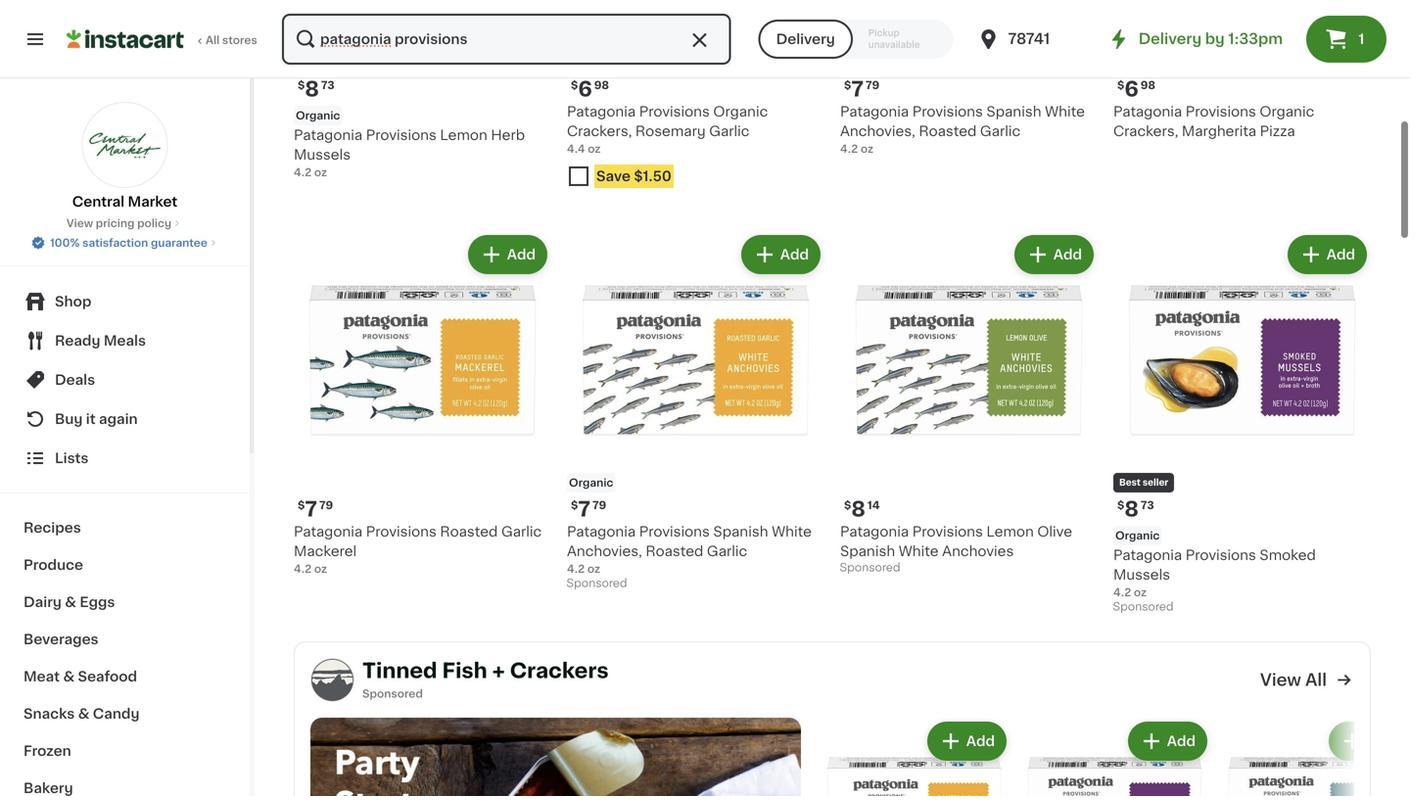 Task type: locate. For each thing, give the bounding box(es) containing it.
1 horizontal spatial mussels
[[1114, 568, 1171, 582]]

crackers, left "margherita"
[[1114, 124, 1179, 138]]

2 vertical spatial sponsored badge image
[[1114, 602, 1173, 613]]

& right meat
[[63, 670, 75, 684]]

0 vertical spatial $ 8 73
[[298, 79, 335, 99]]

0 horizontal spatial $ 6 98
[[571, 79, 609, 99]]

view for view all
[[1260, 672, 1302, 689]]

0 horizontal spatial anchovies,
[[567, 545, 642, 558]]

98 for patagonia provisions organic crackers, margherita pizza
[[1141, 80, 1156, 91]]

provisions inside patagonia provisions smoked mussels 4.2 oz
[[1186, 549, 1257, 562]]

0 vertical spatial &
[[65, 596, 76, 609]]

lemon up anchovies
[[987, 525, 1034, 539]]

1 vertical spatial mussels
[[1114, 568, 1171, 582]]

central market link
[[72, 102, 178, 212]]

1 horizontal spatial 73
[[1141, 500, 1154, 511]]

seller for patagonia provisions smoked mussels
[[1143, 478, 1169, 487]]

garlic inside the patagonia provisions roasted garlic mackerel 4.2 oz
[[501, 525, 542, 539]]

tinned
[[362, 660, 437, 681]]

spanish inside patagonia provisions lemon olive spanish white anchovies
[[840, 545, 895, 558]]

8 for patagonia provisions smoked mussels
[[1125, 499, 1139, 520]]

provisions inside patagonia provisions lemon herb mussels 4.2 oz
[[366, 128, 437, 142]]

0 vertical spatial view
[[66, 218, 93, 229]]

seller
[[323, 58, 349, 67], [1143, 478, 1169, 487]]

0 horizontal spatial patagonia provisions spanish white anchovies, roasted garlic 4.2 oz
[[567, 525, 812, 574]]

lemon
[[440, 128, 488, 142], [987, 525, 1034, 539]]

sponsored badge image for 8
[[840, 563, 900, 574]]

1 horizontal spatial anchovies,
[[840, 124, 916, 138]]

lemon inside patagonia provisions lemon olive spanish white anchovies
[[987, 525, 1034, 539]]

1 horizontal spatial 6
[[1125, 79, 1139, 99]]

2 vertical spatial roasted
[[646, 545, 704, 558]]

crackers, inside patagonia provisions organic crackers, rosemary garlic 4.4 oz
[[567, 124, 632, 138]]

0 horizontal spatial $ 8 73
[[298, 79, 335, 99]]

1 horizontal spatial best seller
[[1120, 478, 1169, 487]]

0 horizontal spatial 8
[[305, 79, 319, 99]]

0 horizontal spatial seller
[[323, 58, 349, 67]]

nsored
[[384, 688, 423, 699]]

0 vertical spatial all
[[206, 35, 220, 46]]

provisions inside patagonia provisions organic crackers, margherita pizza
[[1186, 105, 1257, 119]]

0 vertical spatial anchovies,
[[840, 124, 916, 138]]

0 vertical spatial seller
[[323, 58, 349, 67]]

0 horizontal spatial crackers,
[[567, 124, 632, 138]]

oz
[[588, 143, 601, 154], [861, 143, 874, 154], [314, 167, 327, 178], [314, 564, 327, 574], [588, 564, 600, 574], [1134, 587, 1147, 598]]

patagonia inside patagonia provisions organic crackers, rosemary garlic 4.4 oz
[[567, 105, 636, 119]]

organic inside patagonia provisions organic crackers, rosemary garlic 4.4 oz
[[713, 105, 768, 119]]

frozen
[[24, 744, 71, 758]]

bakery link
[[12, 770, 238, 796]]

1 horizontal spatial crackers,
[[1114, 124, 1179, 138]]

best
[[300, 58, 321, 67], [1120, 478, 1141, 487]]

2 $ 6 98 from the left
[[1118, 79, 1156, 99]]

dairy & eggs
[[24, 596, 115, 609]]

1 vertical spatial spanish
[[713, 525, 768, 539]]

delivery for delivery by 1:33pm
[[1139, 32, 1202, 46]]

2 vertical spatial white
[[899, 545, 939, 558]]

$ 8 73 for patagonia provisions smoked mussels
[[1118, 499, 1154, 520]]

6 down organic vegan
[[578, 79, 592, 99]]

1 vertical spatial all
[[1306, 672, 1327, 689]]

fish
[[442, 660, 487, 681]]

mackerel
[[294, 545, 357, 558]]

1 vertical spatial patagonia provisions spanish white anchovies, roasted garlic 4.2 oz
[[567, 525, 812, 574]]

0 vertical spatial patagonia provisions spanish white anchovies, roasted garlic 4.2 oz
[[840, 105, 1085, 154]]

provisions
[[639, 105, 710, 119], [913, 105, 983, 119], [1186, 105, 1257, 119], [366, 128, 437, 142], [366, 525, 437, 539], [639, 525, 710, 539], [913, 525, 983, 539], [1186, 549, 1257, 562]]

1 $ 6 98 from the left
[[571, 79, 609, 99]]

1 horizontal spatial view
[[1260, 672, 1302, 689]]

0 vertical spatial 73
[[321, 80, 335, 91]]

1 horizontal spatial best
[[1120, 478, 1141, 487]]

1 98 from the left
[[594, 80, 609, 91]]

1 vertical spatial 73
[[1141, 500, 1154, 511]]

2 6 from the left
[[1125, 79, 1139, 99]]

mussels inside patagonia provisions lemon herb mussels 4.2 oz
[[294, 148, 351, 162]]

recipes link
[[12, 509, 238, 547]]

1 horizontal spatial white
[[899, 545, 939, 558]]

garlic
[[709, 124, 750, 138], [980, 124, 1021, 138], [501, 525, 542, 539], [707, 545, 748, 558]]

2 vertical spatial spanish
[[840, 545, 895, 558]]

$ 6 98 for patagonia provisions organic crackers, margherita pizza
[[1118, 79, 1156, 99]]

0 vertical spatial mussels
[[294, 148, 351, 162]]

2 horizontal spatial sponsored badge image
[[1114, 602, 1173, 613]]

1 vertical spatial seller
[[1143, 478, 1169, 487]]

$
[[298, 80, 305, 91], [571, 80, 578, 91], [844, 80, 852, 91], [1118, 80, 1125, 91], [298, 500, 305, 511], [571, 500, 578, 511], [844, 500, 852, 511], [1118, 500, 1125, 511]]

0 horizontal spatial sponsored badge image
[[567, 578, 626, 590]]

98
[[594, 80, 609, 91], [1141, 80, 1156, 91]]

view all
[[1260, 672, 1327, 689]]

pricing
[[96, 218, 135, 229]]

2 horizontal spatial spanish
[[987, 105, 1042, 119]]

all
[[206, 35, 220, 46], [1306, 672, 1327, 689]]

sponsored badge image down patagonia provisions smoked mussels 4.2 oz
[[1114, 602, 1173, 613]]

deals
[[55, 373, 95, 387]]

+
[[492, 660, 505, 681]]

0 horizontal spatial mussels
[[294, 148, 351, 162]]

service type group
[[759, 20, 954, 59]]

oz inside patagonia provisions organic crackers, rosemary garlic 4.4 oz
[[588, 143, 601, 154]]

$ 6 98
[[571, 79, 609, 99], [1118, 79, 1156, 99]]

delivery by 1:33pm link
[[1108, 27, 1283, 51]]

2 horizontal spatial $ 7 79
[[844, 79, 880, 99]]

1 horizontal spatial seller
[[1143, 478, 1169, 487]]

crackers, inside patagonia provisions organic crackers, margherita pizza
[[1114, 124, 1179, 138]]

1 vertical spatial anchovies,
[[567, 545, 642, 558]]

2 98 from the left
[[1141, 80, 1156, 91]]

sponsored badge image down $ 8 14
[[840, 563, 900, 574]]

sponsored badge image for 7
[[567, 578, 626, 590]]

1 6 from the left
[[578, 79, 592, 99]]

1 vertical spatial roasted
[[440, 525, 498, 539]]

satisfaction
[[82, 238, 148, 248]]

0 vertical spatial best
[[300, 58, 321, 67]]

bakery
[[24, 782, 73, 795]]

lemon inside patagonia provisions lemon herb mussels 4.2 oz
[[440, 128, 488, 142]]

98 down "delivery by 1:33pm" link
[[1141, 80, 1156, 91]]

0 vertical spatial best seller
[[300, 58, 349, 67]]

organic
[[569, 57, 614, 68], [842, 57, 887, 68], [713, 105, 768, 119], [1260, 105, 1315, 119], [296, 110, 340, 121], [569, 478, 614, 488], [1116, 530, 1160, 541]]

sponsored badge image
[[840, 563, 900, 574], [567, 578, 626, 590], [1114, 602, 1173, 613]]

view pricing policy
[[66, 218, 172, 229]]

1 button
[[1307, 16, 1387, 63]]

again
[[99, 412, 138, 426]]

product group
[[567, 0, 825, 196], [294, 231, 551, 577], [567, 231, 825, 595], [840, 231, 1098, 579], [1114, 231, 1371, 618], [818, 718, 1011, 796], [1019, 718, 1212, 796], [1219, 718, 1410, 796]]

0 horizontal spatial delivery
[[776, 32, 835, 46]]

delivery inside button
[[776, 32, 835, 46]]

0 horizontal spatial best
[[300, 58, 321, 67]]

1 vertical spatial &
[[63, 670, 75, 684]]

buy it again
[[55, 412, 138, 426]]

best seller for patagonia provisions lemon herb mussels
[[300, 58, 349, 67]]

seller for patagonia provisions lemon herb mussels
[[323, 58, 349, 67]]

patagonia inside patagonia provisions organic crackers, margherita pizza
[[1114, 105, 1182, 119]]

1 horizontal spatial lemon
[[987, 525, 1034, 539]]

2 vertical spatial &
[[78, 707, 90, 721]]

1 vertical spatial view
[[1260, 672, 1302, 689]]

guarantee
[[151, 238, 208, 248]]

0 horizontal spatial 98
[[594, 80, 609, 91]]

2 crackers, from the left
[[1114, 124, 1179, 138]]

1 vertical spatial best seller
[[1120, 478, 1169, 487]]

1 vertical spatial $ 8 73
[[1118, 499, 1154, 520]]

0 horizontal spatial white
[[772, 525, 812, 539]]

crackers, up 4.4
[[567, 124, 632, 138]]

0 horizontal spatial 73
[[321, 80, 335, 91]]

1 vertical spatial lemon
[[987, 525, 1034, 539]]

0 vertical spatial white
[[1045, 105, 1085, 119]]

$ 6 98 down "delivery by 1:33pm" link
[[1118, 79, 1156, 99]]

0 vertical spatial sponsored badge image
[[840, 563, 900, 574]]

best seller for patagonia provisions smoked mussels
[[1120, 478, 1169, 487]]

view for view pricing policy
[[66, 218, 93, 229]]

lemon for herb
[[440, 128, 488, 142]]

0 horizontal spatial 6
[[578, 79, 592, 99]]

delivery
[[1139, 32, 1202, 46], [776, 32, 835, 46]]

&
[[65, 596, 76, 609], [63, 670, 75, 684], [78, 707, 90, 721]]

buy it again link
[[12, 400, 238, 439]]

1 crackers, from the left
[[567, 124, 632, 138]]

anchovies
[[942, 545, 1014, 558]]

0 horizontal spatial best seller
[[300, 58, 349, 67]]

spanish
[[987, 105, 1042, 119], [713, 525, 768, 539], [840, 545, 895, 558]]

7
[[852, 79, 864, 99], [305, 499, 317, 520], [578, 499, 591, 520]]

sponsored badge image up crackers
[[567, 578, 626, 590]]

0 horizontal spatial spanish
[[713, 525, 768, 539]]

$ 8 73
[[298, 79, 335, 99], [1118, 499, 1154, 520]]

patagonia provisions organic crackers, margherita pizza
[[1114, 105, 1315, 138]]

0 vertical spatial roasted
[[919, 124, 977, 138]]

6
[[578, 79, 592, 99], [1125, 79, 1139, 99]]

0 horizontal spatial all
[[206, 35, 220, 46]]

add button
[[470, 237, 546, 272], [743, 237, 819, 272], [1017, 237, 1092, 272], [1290, 237, 1365, 272], [929, 724, 1005, 759], [1130, 724, 1206, 759]]

& left the candy on the left
[[78, 707, 90, 721]]

1 horizontal spatial patagonia provisions spanish white anchovies, roasted garlic 4.2 oz
[[840, 105, 1085, 154]]

white
[[1045, 105, 1085, 119], [772, 525, 812, 539], [899, 545, 939, 558]]

0 horizontal spatial lemon
[[440, 128, 488, 142]]

view
[[66, 218, 93, 229], [1260, 672, 1302, 689]]

0 horizontal spatial roasted
[[440, 525, 498, 539]]

& left eggs
[[65, 596, 76, 609]]

1 vertical spatial best
[[1120, 478, 1141, 487]]

1 horizontal spatial $ 6 98
[[1118, 79, 1156, 99]]

0 vertical spatial lemon
[[440, 128, 488, 142]]

1 horizontal spatial delivery
[[1139, 32, 1202, 46]]

2 horizontal spatial 8
[[1125, 499, 1139, 520]]

None search field
[[280, 12, 733, 67]]

1 horizontal spatial $ 8 73
[[1118, 499, 1154, 520]]

$ 7 79
[[844, 79, 880, 99], [298, 499, 333, 520], [571, 499, 606, 520]]

roasted
[[919, 124, 977, 138], [440, 525, 498, 539], [646, 545, 704, 558]]

spo
[[362, 688, 384, 699]]

deals link
[[12, 360, 238, 400]]

provisions inside the patagonia provisions roasted garlic mackerel 4.2 oz
[[366, 525, 437, 539]]

98 down organic vegan
[[594, 80, 609, 91]]

recipes
[[24, 521, 81, 535]]

lemon left herb
[[440, 128, 488, 142]]

anchovies,
[[840, 124, 916, 138], [567, 545, 642, 558]]

pizza
[[1260, 124, 1296, 138]]

patagonia provisions lemon olive spanish white anchovies
[[840, 525, 1073, 558]]

all stores link
[[67, 12, 259, 67]]

$ 6 98 down organic vegan
[[571, 79, 609, 99]]

patagonia provisions spanish white anchovies, roasted garlic 4.2 oz
[[840, 105, 1085, 154], [567, 525, 812, 574]]

1 horizontal spatial 98
[[1141, 80, 1156, 91]]

oz inside the patagonia provisions roasted garlic mackerel 4.2 oz
[[314, 564, 327, 574]]

1 horizontal spatial spanish
[[840, 545, 895, 558]]

$ 6 98 inside product group
[[571, 79, 609, 99]]

0 horizontal spatial view
[[66, 218, 93, 229]]

6 down "delivery by 1:33pm" link
[[1125, 79, 1139, 99]]

73 for patagonia provisions smoked mussels
[[1141, 500, 1154, 511]]

all stores
[[206, 35, 257, 46]]

1 vertical spatial sponsored badge image
[[567, 578, 626, 590]]

circular pixel art of a grey mountain range with clouds behind it. image
[[311, 658, 355, 702]]

2 horizontal spatial 7
[[852, 79, 864, 99]]

1 horizontal spatial sponsored badge image
[[840, 563, 900, 574]]



Task type: describe. For each thing, give the bounding box(es) containing it.
best for patagonia provisions smoked mussels
[[1120, 478, 1141, 487]]

$ 8 73 for patagonia provisions lemon herb mussels
[[298, 79, 335, 99]]

& for snacks
[[78, 707, 90, 721]]

98 for patagonia provisions organic crackers, rosemary garlic
[[594, 80, 609, 91]]

crackers, for margherita
[[1114, 124, 1179, 138]]

beverages link
[[12, 621, 238, 658]]

smoked
[[1260, 549, 1316, 562]]

crackers, for rosemary
[[567, 124, 632, 138]]

instacart logo image
[[67, 27, 184, 51]]

ready meals link
[[12, 321, 238, 360]]

produce
[[24, 558, 83, 572]]

roasted inside the patagonia provisions roasted garlic mackerel 4.2 oz
[[440, 525, 498, 539]]

2 horizontal spatial white
[[1045, 105, 1085, 119]]

organic vegan
[[569, 57, 656, 68]]

delivery by 1:33pm
[[1139, 32, 1283, 46]]

policy
[[137, 218, 172, 229]]

view pricing policy link
[[66, 215, 183, 231]]

4.2 inside the patagonia provisions roasted garlic mackerel 4.2 oz
[[294, 564, 312, 574]]

frozen link
[[12, 733, 238, 770]]

central market logo image
[[82, 102, 168, 188]]

provisions inside patagonia provisions organic crackers, rosemary garlic 4.4 oz
[[639, 105, 710, 119]]

4.2 inside patagonia provisions smoked mussels 4.2 oz
[[1114, 587, 1132, 598]]

6 for patagonia provisions organic crackers, margherita pizza
[[1125, 79, 1139, 99]]

0 horizontal spatial 7
[[305, 499, 317, 520]]

100% satisfaction guarantee
[[50, 238, 208, 248]]

& for meat
[[63, 670, 75, 684]]

2 horizontal spatial 79
[[866, 80, 880, 91]]

white inside patagonia provisions lemon olive spanish white anchovies
[[899, 545, 939, 558]]

dairy & eggs link
[[12, 584, 238, 621]]

100% satisfaction guarantee button
[[30, 231, 219, 251]]

snacks
[[24, 707, 75, 721]]

delivery for delivery
[[776, 32, 835, 46]]

candy
[[93, 707, 140, 721]]

shop
[[55, 295, 91, 309]]

patagonia provisions organic crackers, rosemary garlic 4.4 oz
[[567, 105, 768, 154]]

0 horizontal spatial 79
[[319, 500, 333, 511]]

organic inside patagonia provisions organic crackers, margherita pizza
[[1260, 105, 1315, 119]]

$ 6 98 for patagonia provisions organic crackers, rosemary garlic
[[571, 79, 609, 99]]

patagonia provisions roasted garlic mackerel 4.2 oz
[[294, 525, 542, 574]]

meat & seafood
[[24, 670, 137, 684]]

1
[[1359, 32, 1365, 46]]

Search field
[[282, 14, 731, 65]]

$ 8 14
[[844, 499, 880, 520]]

patagonia inside patagonia provisions lemon olive spanish white anchovies
[[840, 525, 909, 539]]

save
[[597, 169, 631, 183]]

stores
[[222, 35, 257, 46]]

$ inside $ 8 14
[[844, 500, 852, 511]]

mussels inside patagonia provisions smoked mussels 4.2 oz
[[1114, 568, 1171, 582]]

save $1.50
[[597, 169, 672, 183]]

ready meals button
[[12, 321, 238, 360]]

dairy
[[24, 596, 62, 609]]

delivery button
[[759, 20, 853, 59]]

garlic inside patagonia provisions organic crackers, rosemary garlic 4.4 oz
[[709, 124, 750, 138]]

lists
[[55, 452, 89, 465]]

1 horizontal spatial 8
[[852, 499, 866, 520]]

oz inside patagonia provisions lemon herb mussels 4.2 oz
[[314, 167, 327, 178]]

patagonia inside patagonia provisions lemon herb mussels 4.2 oz
[[294, 128, 363, 142]]

tinned fish + crackers spo nsored
[[362, 660, 609, 699]]

patagonia inside the patagonia provisions roasted garlic mackerel 4.2 oz
[[294, 525, 363, 539]]

buy
[[55, 412, 83, 426]]

market
[[128, 195, 178, 209]]

6 for patagonia provisions organic crackers, rosemary garlic
[[578, 79, 592, 99]]

crackers
[[510, 660, 609, 681]]

eggs
[[80, 596, 115, 609]]

78741 button
[[977, 12, 1095, 67]]

central market
[[72, 195, 178, 209]]

$1.50
[[634, 169, 672, 183]]

oz inside patagonia provisions smoked mussels 4.2 oz
[[1134, 587, 1147, 598]]

100%
[[50, 238, 80, 248]]

shop link
[[12, 282, 238, 321]]

1 horizontal spatial 79
[[593, 500, 606, 511]]

4.4
[[567, 143, 585, 154]]

ready
[[55, 334, 100, 348]]

it
[[86, 412, 96, 426]]

1 vertical spatial white
[[772, 525, 812, 539]]

1 horizontal spatial roasted
[[646, 545, 704, 558]]

1 horizontal spatial $ 7 79
[[571, 499, 606, 520]]

14
[[868, 500, 880, 511]]

1:33pm
[[1229, 32, 1283, 46]]

78741
[[1008, 32, 1050, 46]]

1 horizontal spatial 7
[[578, 499, 591, 520]]

8 for patagonia provisions lemon herb mussels
[[305, 79, 319, 99]]

product group containing 6
[[567, 0, 825, 196]]

save $1.50 button
[[567, 161, 825, 196]]

margherita
[[1182, 124, 1257, 138]]

produce link
[[12, 547, 238, 584]]

4.2 inside patagonia provisions lemon herb mussels 4.2 oz
[[294, 167, 312, 178]]

1 horizontal spatial all
[[1306, 672, 1327, 689]]

0 vertical spatial spanish
[[987, 105, 1042, 119]]

beverages
[[24, 633, 99, 646]]

0 horizontal spatial $ 7 79
[[298, 499, 333, 520]]

provisions inside patagonia provisions lemon olive spanish white anchovies
[[913, 525, 983, 539]]

seafood
[[78, 670, 137, 684]]

2 horizontal spatial roasted
[[919, 124, 977, 138]]

& for dairy
[[65, 596, 76, 609]]

ready meals
[[55, 334, 146, 348]]

herb
[[491, 128, 525, 142]]

patagonia inside patagonia provisions smoked mussels 4.2 oz
[[1114, 549, 1182, 562]]

central
[[72, 195, 125, 209]]

lists link
[[12, 439, 238, 478]]

73 for patagonia provisions lemon herb mussels
[[321, 80, 335, 91]]

meals
[[104, 334, 146, 348]]

meat & seafood link
[[12, 658, 238, 695]]

meat
[[24, 670, 60, 684]]

snacks & candy link
[[12, 695, 238, 733]]

lemon for olive
[[987, 525, 1034, 539]]

by
[[1206, 32, 1225, 46]]

best for patagonia provisions lemon herb mussels
[[300, 58, 321, 67]]

snacks & candy
[[24, 707, 140, 721]]

olive
[[1038, 525, 1073, 539]]

patagonia provisions lemon herb mussels 4.2 oz
[[294, 128, 525, 178]]

patagonia provisions smoked mussels 4.2 oz
[[1114, 549, 1316, 598]]

rosemary
[[636, 124, 706, 138]]

item carousel region
[[801, 718, 1410, 796]]

vegan
[[621, 57, 656, 68]]



Task type: vqa. For each thing, say whether or not it's contained in the screenshot.
73 to the left
yes



